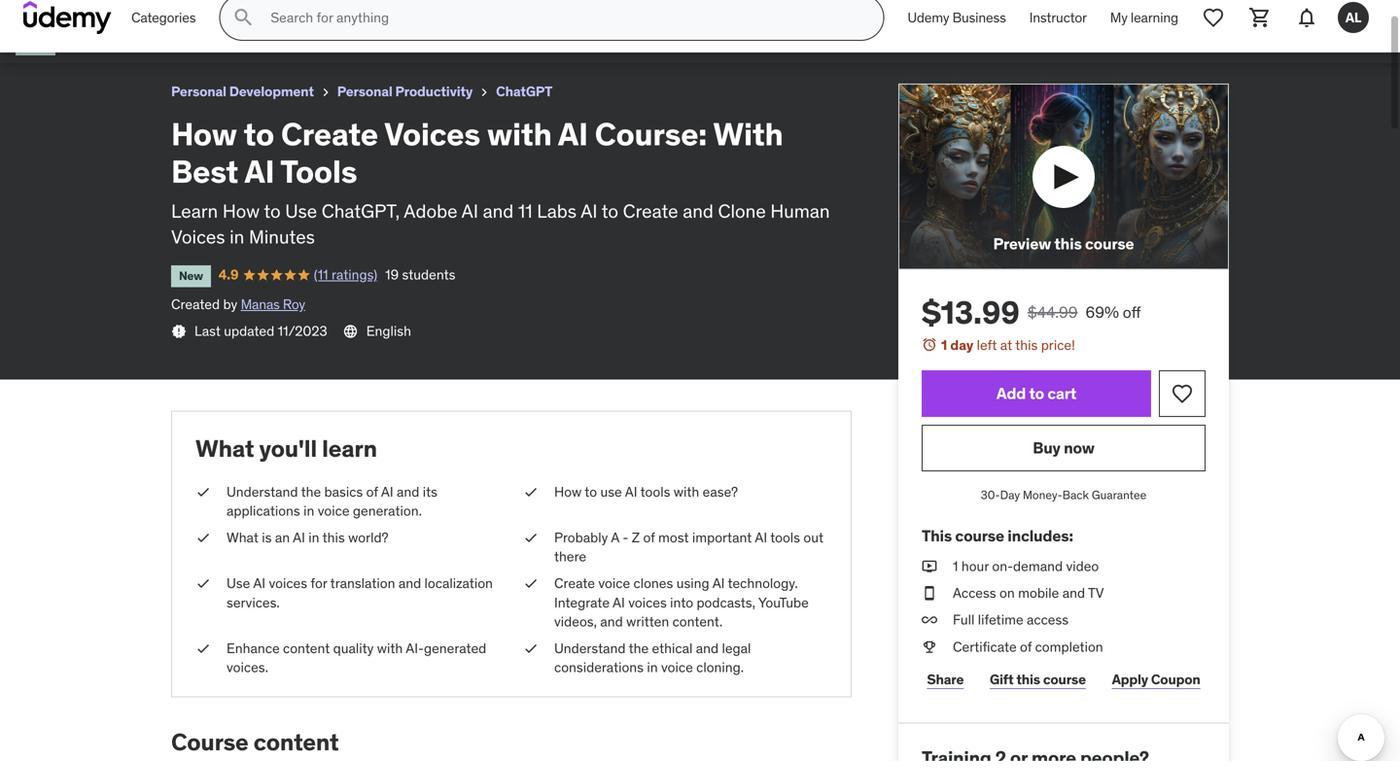 Task type: vqa. For each thing, say whether or not it's contained in the screenshot.
1 corresponding to 1 day left at this price!
yes



Task type: describe. For each thing, give the bounding box(es) containing it.
submit search image
[[232, 6, 255, 29]]

what is an ai in this world?
[[227, 529, 388, 547]]

xsmall image for understand the basics of ai and its applications in voice generation.
[[195, 483, 211, 502]]

roy
[[283, 296, 305, 313]]

ai up the personal productivity
[[366, 8, 382, 28]]

with for how to create voices with ai course: with best ai tools
[[290, 8, 326, 28]]

productivity
[[395, 83, 473, 100]]

how to create voices with ai course: with best ai tools learn how to use chatgpt, adobe ai and 11 labs ai to create and clone human voices in minutes
[[171, 115, 830, 248]]

of inside understand the basics of ai and its applications in voice generation.
[[366, 483, 378, 501]]

1 vertical spatial 19 students
[[385, 266, 456, 283]]

development
[[229, 83, 314, 100]]

this left "world?"
[[323, 529, 345, 547]]

probably a - z of most important ai tools out there
[[554, 529, 824, 566]]

the for ethical
[[629, 640, 649, 657]]

understand for understand the ethical and legal considerations in voice cloning.
[[554, 640, 626, 657]]

personal for personal development
[[171, 83, 226, 100]]

money-
[[1023, 488, 1063, 503]]

to for how to use ai tools with ease?
[[585, 483, 597, 501]]

integrate
[[554, 594, 610, 612]]

quality
[[333, 640, 374, 657]]

xsmall image for create
[[523, 575, 539, 594]]

completion
[[1035, 638, 1103, 656]]

ai up the labs
[[558, 115, 588, 154]]

ai right "an"
[[293, 529, 305, 547]]

udemy business
[[908, 9, 1006, 26]]

gift this course link
[[985, 661, 1091, 700]]

what for what is an ai in this world?
[[227, 529, 259, 547]]

manas
[[241, 296, 280, 313]]

ai up minutes
[[244, 152, 275, 191]]

personal productivity
[[337, 83, 473, 100]]

for
[[311, 575, 327, 592]]

business
[[953, 9, 1006, 26]]

11/2023
[[278, 322, 327, 340]]

wishlist image
[[1171, 382, 1194, 406]]

$13.99 $44.99 69% off
[[922, 293, 1141, 332]]

xsmall image for how
[[523, 483, 539, 502]]

$13.99
[[922, 293, 1020, 332]]

is
[[262, 529, 272, 547]]

written
[[626, 613, 669, 631]]

course: for how to create voices with ai course: with best ai tools learn how to use chatgpt, adobe ai and 11 labs ai to create and clone human voices in minutes
[[595, 115, 707, 154]]

full
[[953, 611, 975, 629]]

full lifetime access
[[953, 611, 1069, 629]]

cloning.
[[696, 659, 744, 676]]

and left tv
[[1063, 585, 1085, 602]]

how for how to create voices with ai course: with best ai tools
[[16, 8, 49, 28]]

buy now button
[[922, 425, 1206, 472]]

course
[[171, 728, 249, 757]]

the for basics
[[301, 483, 321, 501]]

xsmall image for certificate of completion
[[922, 638, 938, 657]]

with inside enhance content quality with ai-generated voices.
[[377, 640, 403, 657]]

personal development link
[[171, 80, 314, 104]]

30-day money-back guarantee
[[981, 488, 1147, 503]]

(11
[[314, 266, 328, 283]]

11
[[518, 199, 533, 223]]

on
[[1000, 585, 1015, 602]]

access
[[953, 585, 996, 602]]

english
[[366, 322, 411, 340]]

using
[[677, 575, 710, 592]]

generation.
[[353, 502, 422, 520]]

1 vertical spatial course
[[955, 526, 1005, 546]]

30-
[[981, 488, 1000, 503]]

how to use ai tools with ease?
[[554, 483, 738, 501]]

ai inside 'probably a - z of most important ai tools out there'
[[755, 529, 767, 547]]

created
[[171, 296, 220, 313]]

1 day left at this price!
[[941, 336, 1075, 354]]

and inside understand the basics of ai and its applications in voice generation.
[[397, 483, 419, 501]]

2 horizontal spatial of
[[1020, 638, 1032, 656]]

xsmall image for enhance content quality with ai-generated voices.
[[195, 639, 211, 659]]

create inside 'create voice clones using ai technology. integrate ai voices into podcasts, youtube videos, and written content.'
[[554, 575, 595, 592]]

you'll
[[259, 434, 317, 463]]

xsmall image for use ai voices for translation and localization services.
[[195, 575, 211, 594]]

human
[[771, 199, 830, 223]]

back
[[1063, 488, 1089, 503]]

course for gift this course
[[1043, 671, 1086, 689]]

wishlist image
[[1202, 6, 1225, 29]]

ratings)
[[332, 266, 377, 283]]

voices inside "use ai voices for translation and localization services."
[[269, 575, 307, 592]]

create voice clones using ai technology. integrate ai voices into podcasts, youtube videos, and written content.
[[554, 575, 809, 631]]

access
[[1027, 611, 1069, 629]]

by
[[223, 296, 237, 313]]

how for how to use ai tools with ease?
[[554, 483, 582, 501]]

this
[[922, 526, 952, 546]]

and inside "use ai voices for translation and localization services."
[[399, 575, 421, 592]]

voice inside understand the basics of ai and its applications in voice generation.
[[318, 502, 350, 520]]

mobile
[[1018, 585, 1059, 602]]

buy
[[1033, 438, 1061, 458]]

ai right 'integrate'
[[613, 594, 625, 612]]

chatgpt,
[[322, 199, 400, 223]]

voice inside 'create voice clones using ai technology. integrate ai voices into podcasts, youtube videos, and written content.'
[[598, 575, 630, 592]]

best for how to create voices with ai course: with best ai tools
[[329, 8, 363, 28]]

voices for how to create voices with ai course: with best ai tools learn how to use chatgpt, adobe ai and 11 labs ai to create and clone human voices in minutes
[[384, 115, 480, 154]]

important
[[692, 529, 752, 547]]

probably
[[554, 529, 608, 547]]

most
[[658, 529, 689, 547]]

off
[[1123, 302, 1141, 322]]

into
[[670, 594, 693, 612]]

podcasts,
[[697, 594, 756, 612]]

course: for how to create voices with ai course: with best ai tools
[[230, 8, 287, 28]]

ease?
[[703, 483, 738, 501]]

to for how to create voices with ai course: with best ai tools learn how to use chatgpt, adobe ai and 11 labs ai to create and clone human voices in minutes
[[244, 115, 274, 154]]

ai right the labs
[[581, 199, 598, 223]]

Search for anything text field
[[267, 1, 860, 34]]

apply coupon button
[[1107, 661, 1206, 700]]

course for preview this course
[[1085, 234, 1134, 254]]

1 horizontal spatial new
[[179, 268, 203, 283]]

voices.
[[227, 659, 268, 676]]

preview this course button
[[899, 84, 1229, 270]]

and inside 'create voice clones using ai technology. integrate ai voices into podcasts, youtube videos, and written content.'
[[600, 613, 623, 631]]

gift
[[990, 671, 1014, 689]]

in inside understand the basics of ai and its applications in voice generation.
[[304, 502, 314, 520]]

1 hour on-demand video
[[953, 558, 1099, 575]]

with inside the how to create voices with ai course: with best ai tools learn how to use chatgpt, adobe ai and 11 labs ai to create and clone human voices in minutes
[[487, 115, 552, 154]]

of inside 'probably a - z of most important ai tools out there'
[[643, 529, 655, 547]]

udemy image
[[23, 1, 112, 34]]

1 for 1 hour on-demand video
[[953, 558, 958, 575]]

translation
[[330, 575, 395, 592]]

apply
[[1112, 671, 1149, 689]]

price!
[[1041, 336, 1075, 354]]

instructor link
[[1018, 0, 1099, 41]]

voices for how to create voices with ai course: with best ai tools
[[124, 8, 172, 28]]

world?
[[348, 529, 388, 547]]

buy now
[[1033, 438, 1095, 458]]

what you'll learn
[[195, 434, 377, 463]]

demand
[[1013, 558, 1063, 575]]

youtube
[[758, 594, 809, 612]]

day
[[1000, 488, 1020, 503]]

in inside the how to create voices with ai course: with best ai tools learn how to use chatgpt, adobe ai and 11 labs ai to create and clone human voices in minutes
[[230, 225, 244, 248]]

categories button
[[120, 0, 207, 41]]



Task type: locate. For each thing, give the bounding box(es) containing it.
tools
[[385, 8, 423, 28], [280, 152, 357, 191]]

lifetime
[[978, 611, 1024, 629]]

0 vertical spatial of
[[366, 483, 378, 501]]

1 horizontal spatial 1
[[953, 558, 958, 575]]

xsmall image left is
[[195, 529, 211, 548]]

0 vertical spatial 19 students
[[177, 34, 247, 51]]

use up minutes
[[285, 199, 317, 223]]

to for add to cart
[[1029, 384, 1045, 404]]

1 vertical spatial voices
[[628, 594, 667, 612]]

how
[[16, 8, 49, 28], [171, 115, 237, 154], [223, 199, 260, 223], [554, 483, 582, 501]]

students down how to create voices with ai course: with best ai tools
[[194, 34, 247, 51]]

1 vertical spatial the
[[629, 640, 649, 657]]

1 horizontal spatial personal
[[337, 83, 393, 100]]

with for how to create voices with ai course: with best ai tools learn how to use chatgpt, adobe ai and 11 labs ai to create and clone human voices in minutes
[[713, 115, 783, 154]]

0 vertical spatial tools
[[641, 483, 670, 501]]

in right "an"
[[309, 529, 319, 547]]

left
[[977, 336, 997, 354]]

new down udemy image
[[23, 36, 47, 51]]

a
[[611, 529, 619, 547]]

tools for how to create voices with ai course: with best ai tools
[[385, 8, 423, 28]]

xsmall image
[[171, 324, 187, 339], [523, 483, 539, 502], [195, 529, 211, 548], [523, 529, 539, 548], [922, 557, 938, 576], [523, 575, 539, 594], [922, 584, 938, 603], [922, 611, 938, 630], [523, 639, 539, 659]]

use inside the how to create voices with ai course: with best ai tools learn how to use chatgpt, adobe ai and 11 labs ai to create and clone human voices in minutes
[[285, 199, 317, 223]]

19 students
[[177, 34, 247, 51], [385, 266, 456, 283]]

ai right adobe
[[462, 199, 478, 223]]

xsmall image
[[318, 85, 333, 100], [477, 85, 492, 100], [195, 483, 211, 502], [195, 575, 211, 594], [922, 638, 938, 657], [195, 639, 211, 659]]

technology.
[[728, 575, 798, 592]]

in down ethical
[[647, 659, 658, 676]]

notifications image
[[1295, 6, 1319, 29]]

0 vertical spatial best
[[329, 8, 363, 28]]

1 vertical spatial content
[[254, 728, 339, 757]]

al link
[[1330, 0, 1377, 41]]

the
[[301, 483, 321, 501], [629, 640, 649, 657]]

1 vertical spatial of
[[643, 529, 655, 547]]

1 horizontal spatial students
[[402, 266, 456, 283]]

in up what is an ai in this world?
[[304, 502, 314, 520]]

share button
[[922, 661, 969, 700]]

guarantee
[[1092, 488, 1147, 503]]

localization
[[425, 575, 493, 592]]

0 horizontal spatial with
[[290, 8, 326, 28]]

xsmall image down this on the bottom right of the page
[[922, 557, 938, 576]]

tools inside the how to create voices with ai course: with best ai tools learn how to use chatgpt, adobe ai and 11 labs ai to create and clone human voices in minutes
[[280, 152, 357, 191]]

understand
[[227, 483, 298, 501], [554, 640, 626, 657]]

personal for personal productivity
[[337, 83, 393, 100]]

create left categories
[[71, 8, 120, 28]]

with inside the how to create voices with ai course: with best ai tools learn how to use chatgpt, adobe ai and 11 labs ai to create and clone human voices in minutes
[[713, 115, 783, 154]]

understand up considerations
[[554, 640, 626, 657]]

xsmall image for access
[[922, 584, 938, 603]]

voices
[[269, 575, 307, 592], [628, 594, 667, 612]]

with up clone
[[713, 115, 783, 154]]

this inside button
[[1055, 234, 1082, 254]]

chatgpt link
[[496, 80, 553, 104]]

learn
[[322, 434, 377, 463]]

1 horizontal spatial course:
[[595, 115, 707, 154]]

shopping cart with 0 items image
[[1249, 6, 1272, 29]]

create left clone
[[623, 199, 678, 223]]

enhance content quality with ai-generated voices.
[[227, 640, 487, 676]]

0 horizontal spatial of
[[366, 483, 378, 501]]

the inside understand the ethical and legal considerations in voice cloning.
[[629, 640, 649, 657]]

adobe
[[404, 199, 458, 223]]

2 horizontal spatial voice
[[661, 659, 693, 676]]

with left ai-
[[377, 640, 403, 657]]

2 vertical spatial course
[[1043, 671, 1086, 689]]

1 vertical spatial students
[[402, 266, 456, 283]]

learning
[[1131, 9, 1179, 26]]

0 horizontal spatial the
[[301, 483, 321, 501]]

personal productivity link
[[337, 80, 473, 104]]

0 vertical spatial use
[[285, 199, 317, 223]]

1 horizontal spatial voices
[[628, 594, 667, 612]]

understand for understand the basics of ai and its applications in voice generation.
[[227, 483, 298, 501]]

personal left productivity
[[337, 83, 393, 100]]

and left clone
[[683, 199, 714, 223]]

course language image
[[343, 324, 359, 339]]

1 horizontal spatial understand
[[554, 640, 626, 657]]

an
[[275, 529, 290, 547]]

1 vertical spatial tools
[[770, 529, 800, 547]]

xsmall image for last
[[171, 324, 187, 339]]

share
[[927, 671, 964, 689]]

voice up 'integrate'
[[598, 575, 630, 592]]

0 horizontal spatial course:
[[230, 8, 287, 28]]

0 vertical spatial course
[[1085, 234, 1134, 254]]

last updated 11/2023
[[195, 322, 327, 340]]

course
[[1085, 234, 1134, 254], [955, 526, 1005, 546], [1043, 671, 1086, 689]]

content inside enhance content quality with ai-generated voices.
[[283, 640, 330, 657]]

1 vertical spatial with
[[713, 115, 783, 154]]

0 horizontal spatial 19 students
[[177, 34, 247, 51]]

understand the ethical and legal considerations in voice cloning.
[[554, 640, 751, 676]]

learn
[[171, 199, 218, 223]]

voices down learn
[[171, 225, 225, 248]]

1 horizontal spatial 19
[[385, 266, 399, 283]]

xsmall image left last
[[171, 324, 187, 339]]

1 right alarm image
[[941, 336, 948, 354]]

this right gift
[[1017, 671, 1041, 689]]

tools for how to create voices with ai course: with best ai tools learn how to use chatgpt, adobe ai and 11 labs ai to create and clone human voices in minutes
[[280, 152, 357, 191]]

understand inside understand the basics of ai and its applications in voice generation.
[[227, 483, 298, 501]]

and left its
[[397, 483, 419, 501]]

tools up the personal productivity
[[385, 8, 423, 28]]

course up hour
[[955, 526, 1005, 546]]

legal
[[722, 640, 751, 657]]

xsmall image for what
[[195, 529, 211, 548]]

ai left 'submit search' image
[[212, 8, 227, 28]]

chatgpt
[[496, 83, 553, 100]]

1 horizontal spatial use
[[285, 199, 317, 223]]

0 vertical spatial voice
[[318, 502, 350, 520]]

voice down basics
[[318, 502, 350, 520]]

applications
[[227, 502, 300, 520]]

considerations
[[554, 659, 644, 676]]

0 vertical spatial new
[[23, 36, 47, 51]]

0 horizontal spatial understand
[[227, 483, 298, 501]]

2 vertical spatial voice
[[661, 659, 693, 676]]

instructor
[[1030, 9, 1087, 26]]

ai up generation.
[[381, 483, 393, 501]]

with right 'submit search' image
[[290, 8, 326, 28]]

and right translation
[[399, 575, 421, 592]]

the left basics
[[301, 483, 321, 501]]

1 for 1 day left at this price!
[[941, 336, 948, 354]]

1 vertical spatial use
[[227, 575, 250, 592]]

of right z
[[643, 529, 655, 547]]

voices inside 'create voice clones using ai technology. integrate ai voices into podcasts, youtube videos, and written content.'
[[628, 594, 667, 612]]

updated
[[224, 322, 274, 340]]

0 horizontal spatial 1
[[941, 336, 948, 354]]

clone
[[718, 199, 766, 223]]

in up '4.9'
[[230, 225, 244, 248]]

1 vertical spatial course:
[[595, 115, 707, 154]]

alarm image
[[922, 337, 938, 352]]

0 horizontal spatial voice
[[318, 502, 350, 520]]

1 vertical spatial voices
[[384, 115, 480, 154]]

1 left hour
[[953, 558, 958, 575]]

udemy
[[908, 9, 950, 26]]

to for how to create voices with ai course: with best ai tools
[[52, 8, 68, 28]]

0 horizontal spatial tools
[[641, 483, 670, 501]]

best for how to create voices with ai course: with best ai tools learn how to use chatgpt, adobe ai and 11 labs ai to create and clone human voices in minutes
[[171, 152, 238, 191]]

understand up applications
[[227, 483, 298, 501]]

now
[[1064, 438, 1095, 458]]

19 students up english
[[385, 266, 456, 283]]

my learning
[[1110, 9, 1179, 26]]

voices up written
[[628, 594, 667, 612]]

this right preview
[[1055, 234, 1082, 254]]

of up generation.
[[366, 483, 378, 501]]

xsmall image left probably on the bottom of page
[[523, 529, 539, 548]]

xsmall image right the localization
[[523, 575, 539, 594]]

there
[[554, 548, 587, 566]]

of
[[366, 483, 378, 501], [643, 529, 655, 547], [1020, 638, 1032, 656]]

to inside add to cart button
[[1029, 384, 1045, 404]]

created by manas roy
[[171, 296, 305, 313]]

1 vertical spatial new
[[179, 268, 203, 283]]

content
[[283, 640, 330, 657], [254, 728, 339, 757]]

voices left for
[[269, 575, 307, 592]]

the inside understand the basics of ai and its applications in voice generation.
[[301, 483, 321, 501]]

this course includes:
[[922, 526, 1073, 546]]

4.9
[[219, 266, 239, 283]]

2 personal from the left
[[337, 83, 393, 100]]

best
[[329, 8, 363, 28], [171, 152, 238, 191]]

content left quality
[[283, 640, 330, 657]]

1 horizontal spatial best
[[329, 8, 363, 28]]

at
[[1001, 336, 1013, 354]]

generated
[[424, 640, 487, 657]]

and down 'integrate'
[[600, 613, 623, 631]]

use
[[285, 199, 317, 223], [227, 575, 250, 592]]

tools inside 'probably a - z of most important ai tools out there'
[[770, 529, 800, 547]]

course up "69%" at the top right of page
[[1085, 234, 1134, 254]]

how to create voices with ai course: with best ai tools
[[16, 8, 423, 28]]

and inside understand the ethical and legal considerations in voice cloning.
[[696, 640, 719, 657]]

tools up 'chatgpt,'
[[280, 152, 357, 191]]

voice inside understand the ethical and legal considerations in voice cloning.
[[661, 659, 693, 676]]

course: inside the how to create voices with ai course: with best ai tools learn how to use chatgpt, adobe ai and 11 labs ai to create and clone human voices in minutes
[[595, 115, 707, 154]]

1 vertical spatial tools
[[280, 152, 357, 191]]

best up learn
[[171, 152, 238, 191]]

personal left the development
[[171, 83, 226, 100]]

0 vertical spatial what
[[195, 434, 254, 463]]

and left 11
[[483, 199, 514, 223]]

ai-
[[406, 640, 424, 657]]

and up "cloning."
[[696, 640, 719, 657]]

$44.99
[[1028, 302, 1078, 322]]

1 horizontal spatial of
[[643, 529, 655, 547]]

and
[[483, 199, 514, 223], [683, 199, 714, 223], [397, 483, 419, 501], [399, 575, 421, 592], [1063, 585, 1085, 602], [600, 613, 623, 631], [696, 640, 719, 657]]

cart
[[1048, 384, 1077, 404]]

voice down ethical
[[661, 659, 693, 676]]

19 down categories
[[177, 34, 191, 51]]

how for how to create voices with ai course: with best ai tools learn how to use chatgpt, adobe ai and 11 labs ai to create and clone human voices in minutes
[[171, 115, 237, 154]]

ai inside understand the basics of ai and its applications in voice generation.
[[381, 483, 393, 501]]

1 horizontal spatial voice
[[598, 575, 630, 592]]

with down chatgpt link
[[487, 115, 552, 154]]

1 vertical spatial 1
[[953, 558, 958, 575]]

voices down productivity
[[384, 115, 480, 154]]

services.
[[227, 594, 280, 612]]

1 vertical spatial best
[[171, 152, 238, 191]]

video
[[1066, 558, 1099, 575]]

0 horizontal spatial 19
[[177, 34, 191, 51]]

0 vertical spatial 19
[[177, 34, 191, 51]]

videos,
[[554, 613, 597, 631]]

ai right important
[[755, 529, 767, 547]]

al
[[1346, 9, 1362, 26]]

with
[[290, 8, 326, 28], [713, 115, 783, 154]]

0 horizontal spatial best
[[171, 152, 238, 191]]

ai up the "podcasts,"
[[713, 575, 725, 592]]

this
[[1055, 234, 1082, 254], [1016, 336, 1038, 354], [323, 529, 345, 547], [1017, 671, 1041, 689]]

xsmall image for probably
[[523, 529, 539, 548]]

0 vertical spatial students
[[194, 34, 247, 51]]

includes:
[[1008, 526, 1073, 546]]

0 horizontal spatial students
[[194, 34, 247, 51]]

0 horizontal spatial tools
[[280, 152, 357, 191]]

xsmall image left full at the bottom right
[[922, 611, 938, 630]]

0 vertical spatial tools
[[385, 8, 423, 28]]

use inside "use ai voices for translation and localization services."
[[227, 575, 250, 592]]

content for course
[[254, 728, 339, 757]]

0 vertical spatial voices
[[269, 575, 307, 592]]

0 horizontal spatial personal
[[171, 83, 226, 100]]

tools left out in the bottom right of the page
[[770, 529, 800, 547]]

students down adobe
[[402, 266, 456, 283]]

0 vertical spatial with
[[290, 8, 326, 28]]

0 horizontal spatial voices
[[269, 575, 307, 592]]

1 horizontal spatial with
[[713, 115, 783, 154]]

best up the personal productivity
[[329, 8, 363, 28]]

with left 'submit search' image
[[176, 8, 208, 28]]

course content
[[171, 728, 339, 757]]

0 vertical spatial 1
[[941, 336, 948, 354]]

0 vertical spatial understand
[[227, 483, 298, 501]]

1
[[941, 336, 948, 354], [953, 558, 958, 575]]

1 personal from the left
[[171, 83, 226, 100]]

2 vertical spatial voices
[[171, 225, 225, 248]]

add to cart button
[[922, 371, 1151, 417]]

1 vertical spatial voice
[[598, 575, 630, 592]]

what for what you'll learn
[[195, 434, 254, 463]]

ai right use
[[625, 483, 638, 501]]

add to cart
[[997, 384, 1077, 404]]

ai up services.
[[253, 575, 266, 592]]

1 vertical spatial 19
[[385, 266, 399, 283]]

xsmall image left use
[[523, 483, 539, 502]]

1 horizontal spatial the
[[629, 640, 649, 657]]

use ai voices for translation and localization services.
[[227, 575, 493, 612]]

course:
[[230, 8, 287, 28], [595, 115, 707, 154]]

course inside button
[[1085, 234, 1134, 254]]

clones
[[634, 575, 673, 592]]

what
[[195, 434, 254, 463], [227, 529, 259, 547]]

gift this course
[[990, 671, 1086, 689]]

of down full lifetime access
[[1020, 638, 1032, 656]]

xsmall image for 1
[[922, 557, 938, 576]]

udemy business link
[[896, 0, 1018, 41]]

content for enhance
[[283, 640, 330, 657]]

what left you'll in the left of the page
[[195, 434, 254, 463]]

xsmall image left access
[[922, 584, 938, 603]]

personal development
[[171, 83, 314, 100]]

course down completion
[[1043, 671, 1086, 689]]

students
[[194, 34, 247, 51], [402, 266, 456, 283]]

0 horizontal spatial new
[[23, 36, 47, 51]]

1 vertical spatial what
[[227, 529, 259, 547]]

use up services.
[[227, 575, 250, 592]]

0 vertical spatial course:
[[230, 8, 287, 28]]

19 students down how to create voices with ai course: with best ai tools
[[177, 34, 247, 51]]

what left is
[[227, 529, 259, 547]]

0 horizontal spatial use
[[227, 575, 250, 592]]

0 vertical spatial content
[[283, 640, 330, 657]]

1 horizontal spatial 19 students
[[385, 266, 456, 283]]

create up 'integrate'
[[554, 575, 595, 592]]

with
[[176, 8, 208, 28], [487, 115, 552, 154], [674, 483, 700, 501], [377, 640, 403, 657]]

understand inside understand the ethical and legal considerations in voice cloning.
[[554, 640, 626, 657]]

my
[[1110, 9, 1128, 26]]

in inside understand the ethical and legal considerations in voice cloning.
[[647, 659, 658, 676]]

new up created
[[179, 268, 203, 283]]

create down the development
[[281, 115, 378, 154]]

with left ease?
[[674, 483, 700, 501]]

1 vertical spatial understand
[[554, 640, 626, 657]]

the down written
[[629, 640, 649, 657]]

19 right ratings)
[[385, 266, 399, 283]]

voices right udemy image
[[124, 8, 172, 28]]

this right the at
[[1016, 336, 1038, 354]]

1 horizontal spatial tools
[[385, 8, 423, 28]]

0 vertical spatial the
[[301, 483, 321, 501]]

apply coupon
[[1112, 671, 1201, 689]]

xsmall image for full
[[922, 611, 938, 630]]

ai inside "use ai voices for translation and localization services."
[[253, 575, 266, 592]]

0 vertical spatial voices
[[124, 8, 172, 28]]

xsmall image for understand
[[523, 639, 539, 659]]

2 vertical spatial of
[[1020, 638, 1032, 656]]

last
[[195, 322, 221, 340]]

best inside the how to create voices with ai course: with best ai tools learn how to use chatgpt, adobe ai and 11 labs ai to create and clone human voices in minutes
[[171, 152, 238, 191]]

minutes
[[249, 225, 315, 248]]

voices
[[124, 8, 172, 28], [384, 115, 480, 154], [171, 225, 225, 248]]

1 horizontal spatial tools
[[770, 529, 800, 547]]

xsmall image right generated
[[523, 639, 539, 659]]

content right course
[[254, 728, 339, 757]]

tools right use
[[641, 483, 670, 501]]



